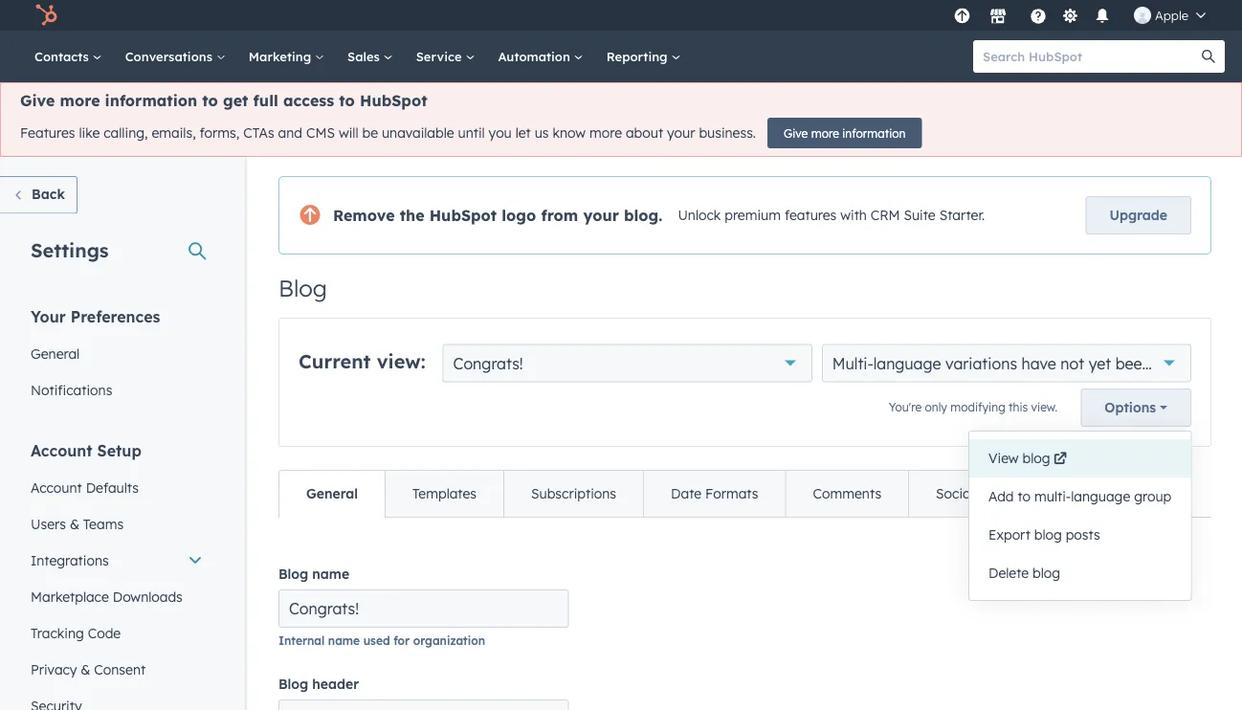 Task type: describe. For each thing, give the bounding box(es) containing it.
sharing
[[978, 485, 1027, 502]]

suite
[[904, 207, 936, 224]]

Search HubSpot search field
[[974, 40, 1208, 73]]

give for give more information to get full access to hubspot
[[20, 91, 55, 110]]

preferences
[[71, 307, 160, 326]]

export blog posts
[[989, 527, 1101, 543]]

remove
[[333, 206, 395, 225]]

information for give more information
[[843, 126, 906, 140]]

social sharing
[[936, 485, 1027, 502]]

created
[[1156, 354, 1211, 373]]

privacy & consent
[[31, 661, 146, 678]]

yet
[[1089, 354, 1112, 373]]

setup
[[97, 441, 142, 460]]

this
[[1009, 400, 1029, 414]]

0 vertical spatial your
[[667, 125, 696, 141]]

social sharing button
[[909, 471, 1054, 517]]

conversations
[[125, 48, 216, 64]]

upgrade
[[1110, 207, 1168, 224]]

marketing
[[249, 48, 315, 64]]

export
[[989, 527, 1031, 543]]

delete
[[989, 565, 1029, 582]]

delete blog
[[989, 565, 1061, 582]]

bob builder image
[[1135, 7, 1152, 24]]

blog for view
[[1023, 450, 1051, 467]]

current view:
[[299, 349, 426, 373]]

full
[[253, 91, 278, 110]]

contacts link
[[23, 31, 114, 82]]

& for users
[[70, 516, 79, 532]]

multi-language variations have not yet been created
[[833, 354, 1211, 373]]

reporting
[[607, 48, 672, 64]]

users
[[31, 516, 66, 532]]

defaults
[[86, 479, 139, 496]]

blog for export
[[1035, 527, 1062, 543]]

account for account defaults
[[31, 479, 82, 496]]

notifications
[[31, 382, 112, 398]]

to inside add to multi-language group button
[[1018, 488, 1031, 505]]

export blog posts button
[[970, 516, 1191, 554]]

date
[[671, 485, 702, 502]]

blog name
[[279, 566, 350, 583]]

unlock premium features with crm suite starter.
[[678, 207, 985, 224]]

tracking code
[[31, 625, 121, 641]]

sales
[[348, 48, 384, 64]]

emails,
[[152, 125, 196, 141]]

and
[[278, 125, 303, 141]]

your preferences element
[[19, 306, 214, 408]]

account setup
[[31, 441, 142, 460]]

1 horizontal spatial to
[[339, 91, 355, 110]]

subscriptions button
[[504, 471, 643, 517]]

account setup element
[[19, 440, 214, 710]]

reporting link
[[595, 31, 693, 82]]

know
[[553, 125, 586, 141]]

more for give more information
[[812, 126, 840, 140]]

not
[[1061, 354, 1085, 373]]

settings
[[31, 238, 109, 262]]

upgrade image
[[954, 8, 971, 25]]

1 vertical spatial hubspot
[[430, 206, 497, 225]]

conversations link
[[114, 31, 237, 82]]

apple menu
[[949, 0, 1220, 31]]

1 vertical spatial your
[[583, 206, 619, 225]]

date formats
[[671, 485, 759, 502]]

starter.
[[940, 207, 985, 224]]

service
[[416, 48, 466, 64]]

hubspot image
[[34, 4, 57, 27]]

view:
[[377, 349, 426, 373]]

marketing link
[[237, 31, 336, 82]]

options
[[1105, 399, 1157, 416]]

consent
[[94, 661, 146, 678]]

options button
[[1081, 389, 1192, 427]]

give more information link
[[768, 118, 922, 148]]

1 horizontal spatial more
[[590, 125, 622, 141]]

features
[[20, 125, 75, 141]]

marketplace downloads
[[31, 588, 183, 605]]

code
[[88, 625, 121, 641]]

us
[[535, 125, 549, 141]]

variations
[[946, 354, 1018, 373]]

help image
[[1030, 9, 1047, 26]]

account defaults link
[[19, 470, 214, 506]]

notifications image
[[1094, 9, 1112, 26]]

automation
[[498, 48, 574, 64]]

back link
[[0, 176, 77, 214]]

you're
[[889, 400, 922, 414]]

your
[[31, 307, 66, 326]]

unlock
[[678, 207, 721, 224]]

language inside button
[[1072, 488, 1131, 505]]

subscriptions
[[531, 485, 617, 502]]

about
[[626, 125, 664, 141]]

back
[[32, 186, 65, 202]]

general button
[[280, 471, 385, 517]]

apple
[[1156, 7, 1189, 23]]

used
[[363, 633, 390, 648]]

calling,
[[104, 125, 148, 141]]

delete blog button
[[970, 554, 1191, 593]]

date formats button
[[643, 471, 786, 517]]

upgrade link containing upgrade
[[1086, 196, 1192, 235]]

internal
[[279, 633, 325, 648]]

features
[[785, 207, 837, 224]]

logo
[[502, 206, 536, 225]]



Task type: vqa. For each thing, say whether or not it's contained in the screenshot.
"Modifying"
yes



Task type: locate. For each thing, give the bounding box(es) containing it.
unavailable
[[382, 125, 454, 141]]

add
[[989, 488, 1014, 505]]

privacy
[[31, 661, 77, 678]]

blog for delete
[[1033, 565, 1061, 582]]

name
[[312, 566, 350, 583], [328, 633, 360, 648]]

1 blog from the top
[[279, 274, 327, 303]]

0 vertical spatial &
[[70, 516, 79, 532]]

0 vertical spatial give
[[20, 91, 55, 110]]

teams
[[83, 516, 124, 532]]

cms
[[306, 125, 335, 141]]

1 vertical spatial general
[[306, 485, 358, 502]]

0 horizontal spatial more
[[60, 91, 100, 110]]

upgrade link inside apple menu
[[951, 5, 975, 25]]

organization
[[413, 633, 485, 648]]

account defaults
[[31, 479, 139, 496]]

1 horizontal spatial information
[[843, 126, 906, 140]]

more for give more information to get full access to hubspot
[[60, 91, 100, 110]]

2 horizontal spatial to
[[1018, 488, 1031, 505]]

users & teams link
[[19, 506, 214, 542]]

congrats! button
[[443, 344, 813, 382]]

name for blog
[[312, 566, 350, 583]]

& right users
[[70, 516, 79, 532]]

1 vertical spatial language
[[1072, 488, 1131, 505]]

premium
[[725, 207, 781, 224]]

1 horizontal spatial &
[[81, 661, 90, 678]]

1 horizontal spatial hubspot
[[430, 206, 497, 225]]

multi-
[[1035, 488, 1072, 505]]

&
[[70, 516, 79, 532], [81, 661, 90, 678]]

you
[[489, 125, 512, 141]]

posts
[[1066, 527, 1101, 543]]

0 horizontal spatial &
[[70, 516, 79, 532]]

information up crm
[[843, 126, 906, 140]]

more up unlock premium features with crm suite starter.
[[812, 126, 840, 140]]

1 account from the top
[[31, 441, 93, 460]]

2 horizontal spatial more
[[812, 126, 840, 140]]

account up users
[[31, 479, 82, 496]]

0 vertical spatial upgrade link
[[951, 5, 975, 25]]

multi-language variations have not yet been created button
[[822, 344, 1211, 382]]

hubspot right the
[[430, 206, 497, 225]]

header
[[312, 676, 359, 693]]

1 vertical spatial blog
[[279, 566, 308, 583]]

1 vertical spatial give
[[784, 126, 808, 140]]

until
[[458, 125, 485, 141]]

0 horizontal spatial general
[[31, 345, 80, 362]]

1 vertical spatial account
[[31, 479, 82, 496]]

0 vertical spatial general
[[31, 345, 80, 362]]

modifying
[[951, 400, 1006, 414]]

1 horizontal spatial upgrade link
[[1086, 196, 1192, 235]]

blog for blog name
[[279, 566, 308, 583]]

information for give more information to get full access to hubspot
[[105, 91, 197, 110]]

blog left header
[[279, 676, 308, 693]]

general for general "link"
[[31, 345, 80, 362]]

your preferences
[[31, 307, 160, 326]]

1 horizontal spatial your
[[667, 125, 696, 141]]

& for privacy
[[81, 661, 90, 678]]

account
[[31, 441, 93, 460], [31, 479, 82, 496]]

& inside 'link'
[[70, 516, 79, 532]]

2 vertical spatial blog
[[279, 676, 308, 693]]

amp
[[1131, 485, 1160, 502]]

name left used
[[328, 633, 360, 648]]

service link
[[405, 31, 487, 82]]

hubspot up features like calling, emails, forms, ctas and cms will be unavailable until you let us know more about your business.
[[360, 91, 428, 110]]

marketplaces image
[[990, 9, 1007, 26]]

0 horizontal spatial to
[[202, 91, 218, 110]]

give for give more information
[[784, 126, 808, 140]]

account for account setup
[[31, 441, 93, 460]]

0 vertical spatial information
[[105, 91, 197, 110]]

forms,
[[200, 125, 240, 141]]

social
[[936, 485, 975, 502]]

account up the account defaults
[[31, 441, 93, 460]]

general up blog name
[[306, 485, 358, 502]]

1 horizontal spatial general
[[306, 485, 358, 502]]

general for general 'button'
[[306, 485, 358, 502]]

0 vertical spatial blog
[[279, 274, 327, 303]]

blog for blog header
[[279, 676, 308, 693]]

0 horizontal spatial hubspot
[[360, 91, 428, 110]]

0 vertical spatial language
[[874, 354, 942, 373]]

internal name used for organization
[[279, 633, 485, 648]]

upgrade link
[[951, 5, 975, 25], [1086, 196, 1192, 235]]

access
[[283, 91, 334, 110]]

templates
[[413, 485, 477, 502]]

information
[[105, 91, 197, 110], [843, 126, 906, 140]]

remove the hubspot logo from your blog.
[[333, 206, 663, 225]]

2 vertical spatial blog
[[1033, 565, 1061, 582]]

0 vertical spatial blog
[[1023, 450, 1051, 467]]

current
[[299, 349, 371, 373]]

google
[[1082, 485, 1127, 502]]

0 horizontal spatial language
[[874, 354, 942, 373]]

blog
[[1023, 450, 1051, 467], [1035, 527, 1062, 543], [1033, 565, 1061, 582]]

get
[[223, 91, 248, 110]]

ctas
[[243, 125, 274, 141]]

& right privacy at the left of the page
[[81, 661, 90, 678]]

1 vertical spatial &
[[81, 661, 90, 678]]

general inside 'button'
[[306, 485, 358, 502]]

to up will in the top of the page
[[339, 91, 355, 110]]

give up features
[[20, 91, 55, 110]]

0 vertical spatial account
[[31, 441, 93, 460]]

give more information
[[784, 126, 906, 140]]

blog up current
[[279, 274, 327, 303]]

search image
[[1203, 50, 1216, 63]]

general down your
[[31, 345, 80, 362]]

integrations button
[[19, 542, 214, 579]]

blog right delete
[[1033, 565, 1061, 582]]

2 blog from the top
[[279, 566, 308, 583]]

information up emails,
[[105, 91, 197, 110]]

0 horizontal spatial information
[[105, 91, 197, 110]]

3 blog from the top
[[279, 676, 308, 693]]

to right add
[[1018, 488, 1031, 505]]

privacy & consent link
[[19, 652, 214, 688]]

blog up internal
[[279, 566, 308, 583]]

users & teams
[[31, 516, 124, 532]]

help button
[[1023, 0, 1055, 31]]

1 horizontal spatial give
[[784, 126, 808, 140]]

to left get
[[202, 91, 218, 110]]

hubspot link
[[23, 4, 72, 27]]

1 vertical spatial name
[[328, 633, 360, 648]]

name up internal
[[312, 566, 350, 583]]

templates button
[[385, 471, 504, 517]]

for
[[394, 633, 410, 648]]

1 horizontal spatial language
[[1072, 488, 1131, 505]]

1 vertical spatial information
[[843, 126, 906, 140]]

blog for blog
[[279, 274, 327, 303]]

navigation containing general
[[279, 470, 1187, 518]]

language inside popup button
[[874, 354, 942, 373]]

settings image
[[1062, 8, 1079, 25]]

like
[[79, 125, 100, 141]]

0 horizontal spatial give
[[20, 91, 55, 110]]

your right 'from'
[[583, 206, 619, 225]]

google amp
[[1082, 485, 1160, 502]]

view blog link
[[970, 439, 1191, 478]]

group
[[1135, 488, 1172, 505]]

0 vertical spatial hubspot
[[360, 91, 428, 110]]

with
[[841, 207, 867, 224]]

0 horizontal spatial upgrade link
[[951, 5, 975, 25]]

comments button
[[786, 471, 909, 517]]

Blog name text field
[[279, 590, 569, 628]]

tracking code link
[[19, 615, 214, 652]]

features like calling, emails, forms, ctas and cms will be unavailable until you let us know more about your business.
[[20, 125, 756, 141]]

Blog header text field
[[279, 700, 569, 710]]

blog right view at the bottom right
[[1023, 450, 1051, 467]]

let
[[516, 125, 531, 141]]

blog header
[[279, 676, 359, 693]]

the
[[400, 206, 425, 225]]

your right about
[[667, 125, 696, 141]]

add to multi-language group button
[[970, 478, 1191, 516]]

general link
[[19, 336, 214, 372]]

general inside "link"
[[31, 345, 80, 362]]

marketplace downloads link
[[19, 579, 214, 615]]

more right know
[[590, 125, 622, 141]]

give right the business.
[[784, 126, 808, 140]]

blog left posts
[[1035, 527, 1062, 543]]

view blog
[[989, 450, 1051, 467]]

notifications link
[[19, 372, 214, 408]]

marketplace
[[31, 588, 109, 605]]

integrations
[[31, 552, 109, 569]]

0 vertical spatial name
[[312, 566, 350, 583]]

0 horizontal spatial your
[[583, 206, 619, 225]]

from
[[541, 206, 579, 225]]

more up like
[[60, 91, 100, 110]]

1 vertical spatial blog
[[1035, 527, 1062, 543]]

2 account from the top
[[31, 479, 82, 496]]

1 vertical spatial upgrade link
[[1086, 196, 1192, 235]]

navigation
[[279, 470, 1187, 518]]

blog
[[279, 274, 327, 303], [279, 566, 308, 583], [279, 676, 308, 693]]

give
[[20, 91, 55, 110], [784, 126, 808, 140]]

name for internal
[[328, 633, 360, 648]]



